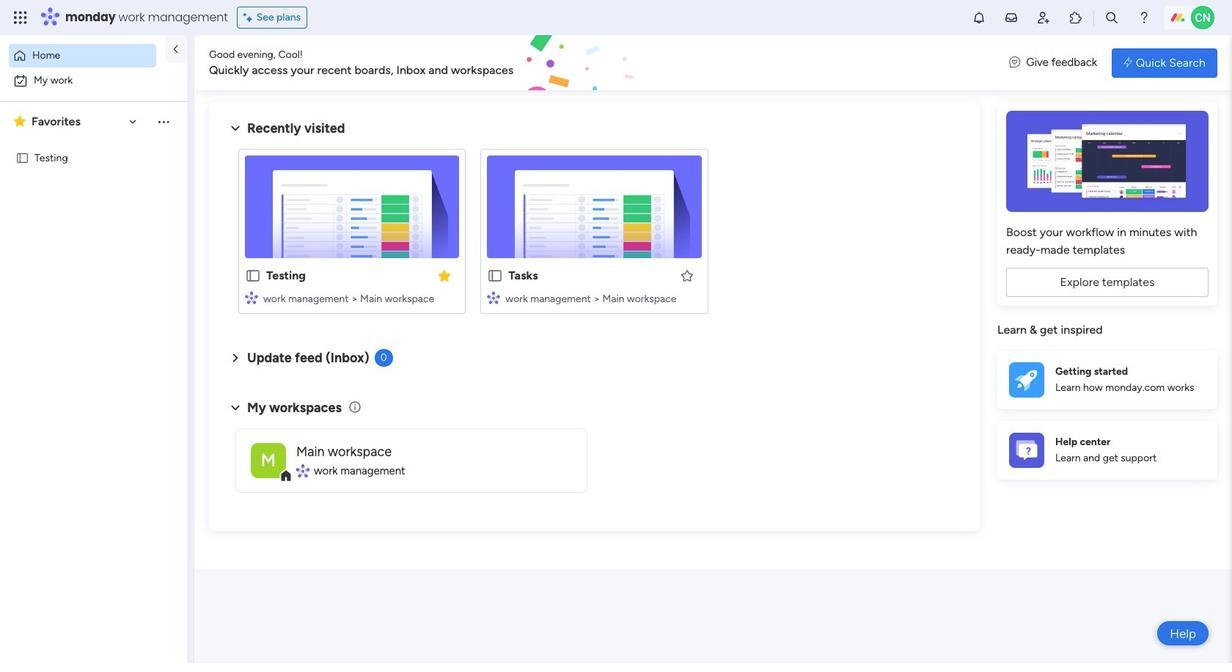 Task type: vqa. For each thing, say whether or not it's contained in the screenshot.
'Collapse board header' icon
no



Task type: locate. For each thing, give the bounding box(es) containing it.
v2 user feedback image
[[1010, 54, 1021, 71]]

search everything image
[[1105, 10, 1119, 25]]

help image
[[1137, 10, 1152, 25]]

templates image image
[[1011, 111, 1205, 212]]

1 vertical spatial option
[[9, 69, 178, 92]]

list box
[[0, 142, 187, 259]]

2 option from the top
[[9, 69, 178, 92]]

1 horizontal spatial public board image
[[245, 268, 261, 284]]

component image
[[487, 291, 501, 304]]

public board image
[[15, 151, 29, 165], [245, 268, 261, 284], [487, 268, 503, 284]]

favorites options image
[[156, 114, 171, 129]]

0 vertical spatial option
[[9, 44, 156, 67]]

option
[[9, 44, 156, 67], [9, 69, 178, 92]]

help center element
[[998, 421, 1218, 479]]

0 horizontal spatial public board image
[[15, 151, 29, 165]]

getting started element
[[998, 350, 1218, 409]]

quick search results list box
[[227, 137, 962, 332]]

select product image
[[13, 10, 28, 25]]

close my workspaces image
[[227, 399, 244, 416]]

monday marketplace image
[[1069, 10, 1083, 25]]

2 horizontal spatial public board image
[[487, 268, 503, 284]]

update feed image
[[1004, 10, 1019, 25]]

remove from favorites image
[[437, 268, 452, 283]]



Task type: describe. For each thing, give the bounding box(es) containing it.
workspace image
[[251, 443, 286, 478]]

open update feed (inbox) image
[[227, 349, 244, 367]]

cool name image
[[1191, 6, 1215, 29]]

see plans image
[[243, 10, 257, 26]]

public board image for add to favorites icon
[[487, 268, 503, 284]]

public board image for remove from favorites icon
[[245, 268, 261, 284]]

1 option from the top
[[9, 44, 156, 67]]

v2 star 2 image
[[14, 113, 26, 131]]

add to favorites image
[[680, 268, 694, 283]]

notifications image
[[972, 10, 987, 25]]

close recently visited image
[[227, 120, 244, 137]]

0 element
[[375, 349, 393, 367]]

v2 bolt switch image
[[1124, 55, 1132, 71]]

invite members image
[[1037, 10, 1051, 25]]



